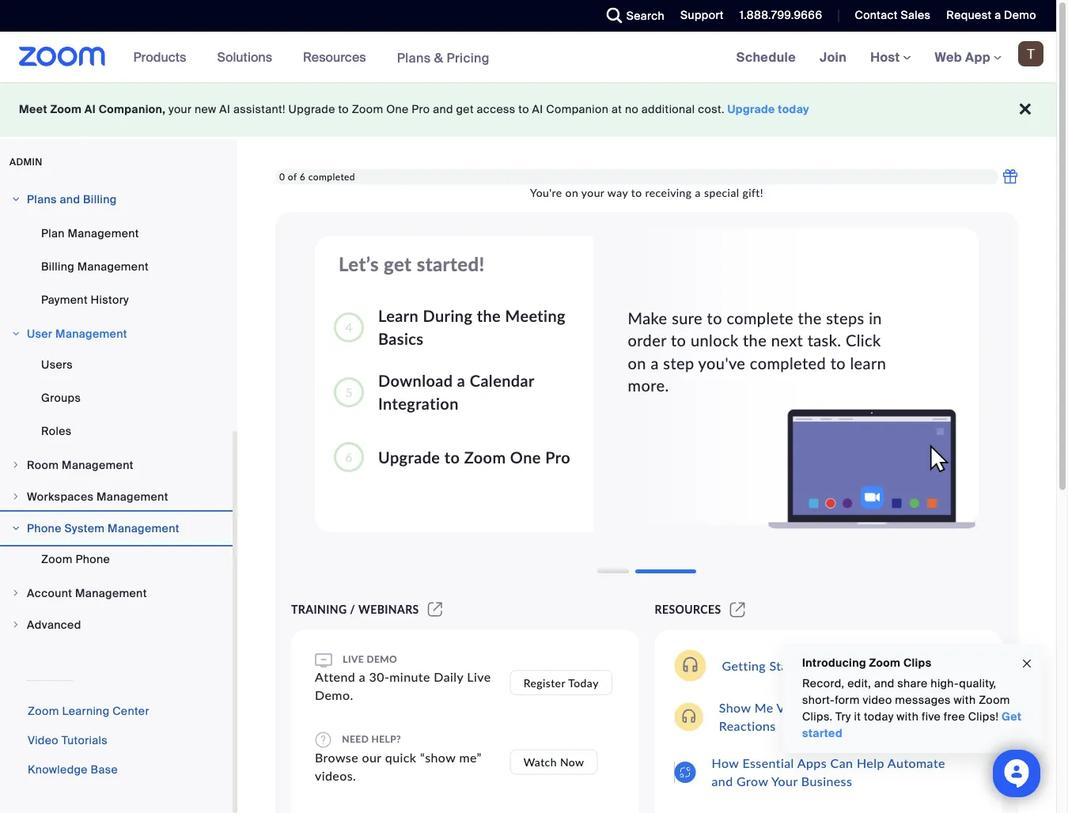 Task type: describe. For each thing, give the bounding box(es) containing it.
learning
[[62, 704, 110, 719]]

0 vertical spatial completed
[[308, 171, 355, 182]]

browse our quick "show me" videos.
[[315, 750, 482, 783]]

right image for room management
[[11, 461, 21, 470]]

workspaces management
[[27, 489, 168, 504]]

room management menu item
[[0, 450, 233, 480]]

management for account management
[[75, 586, 147, 601]]

0 horizontal spatial get
[[384, 252, 412, 275]]

4
[[345, 319, 353, 335]]

1 vertical spatial 6
[[345, 449, 353, 465]]

zoom logo image
[[19, 47, 106, 66]]

groups link
[[0, 382, 233, 414]]

a left special on the top of page
[[695, 186, 701, 199]]

0 of 6 completed
[[279, 171, 355, 182]]

help
[[857, 756, 885, 771]]

training / webinars
[[291, 603, 419, 617]]

how essential apps can help automate and grow your business link
[[712, 756, 946, 789]]

user
[[27, 326, 53, 341]]

right image inside advanced menu item
[[11, 620, 21, 630]]

a for request a demo
[[995, 8, 1001, 23]]

products button
[[133, 32, 193, 82]]

quality,
[[959, 677, 997, 691]]

management up zoom phone link
[[108, 521, 179, 536]]

1 vertical spatial one
[[510, 448, 541, 467]]

more.
[[628, 376, 669, 395]]

webinars
[[359, 603, 419, 617]]

essential
[[743, 756, 794, 771]]

learn
[[378, 307, 419, 326]]

0 horizontal spatial upgrade
[[288, 102, 335, 117]]

zoom up video tutorials
[[28, 704, 59, 719]]

user management
[[27, 326, 127, 341]]

app
[[966, 49, 991, 65]]

plans and billing menu
[[0, 218, 233, 317]]

users link
[[0, 349, 233, 381]]

center
[[112, 704, 149, 719]]

meetings navigation
[[725, 32, 1057, 83]]

phone system management menu item
[[0, 514, 233, 544]]

1 horizontal spatial with
[[897, 710, 919, 725]]

roles
[[41, 424, 72, 438]]

right image for plans and billing
[[11, 195, 21, 204]]

room management
[[27, 458, 134, 472]]

try
[[836, 710, 851, 725]]

unlock
[[691, 331, 739, 350]]

1.888.799.9666
[[740, 8, 823, 23]]

receiving
[[645, 186, 692, 199]]

you're on your way to receiving a special gift!
[[530, 186, 764, 199]]

1 ai from the left
[[85, 102, 96, 117]]

plan management link
[[0, 218, 233, 249]]

zoom phone
[[41, 552, 110, 567]]

2 horizontal spatial the
[[798, 309, 822, 328]]

attend a 30-minute daily live demo.
[[315, 669, 491, 703]]

you've
[[698, 354, 746, 373]]

/
[[350, 603, 356, 617]]

watch
[[524, 756, 557, 769]]

billing inside the billing management link
[[41, 259, 74, 274]]

video
[[863, 693, 892, 708]]

a inside make sure to complete the steps in order to unlock the next task. click on a step you've completed to learn more.
[[651, 354, 659, 373]]

resources
[[655, 603, 721, 617]]

knowledge
[[28, 763, 88, 778]]

search
[[627, 8, 665, 23]]

to down resources dropdown button
[[338, 102, 349, 117]]

live
[[467, 669, 491, 685]]

meet zoom ai companion, footer
[[0, 82, 1057, 137]]

"show
[[420, 750, 456, 765]]

now
[[560, 756, 584, 769]]

workspaces management menu item
[[0, 482, 233, 512]]

workspaces
[[27, 489, 94, 504]]

roles link
[[0, 415, 233, 447]]

help?
[[372, 733, 401, 745]]

messages
[[895, 693, 951, 708]]

admin
[[9, 156, 43, 168]]

demo
[[367, 654, 397, 665]]

join
[[820, 49, 847, 65]]

1.888.799.9666 button up schedule link
[[740, 8, 823, 23]]

0 horizontal spatial on
[[566, 186, 579, 199]]

web app button
[[935, 49, 1002, 65]]

request a demo
[[947, 8, 1037, 23]]

plan management
[[41, 226, 139, 241]]

search button
[[595, 0, 669, 32]]

one inside meet zoom ai companion, footer
[[386, 102, 409, 117]]

management for workspaces management
[[97, 489, 168, 504]]

2 horizontal spatial upgrade
[[728, 102, 775, 117]]

window new image for resources
[[728, 603, 748, 617]]

management for user management
[[55, 326, 127, 341]]

record, edit, and share high-quality, short-form video messages with zoom clips. try it today with five free clips!
[[802, 677, 1010, 725]]

and inside meet zoom ai companion, footer
[[433, 102, 453, 117]]

plans & pricing
[[397, 49, 490, 66]]

zoom learning center
[[28, 704, 149, 719]]

zoom down download a calendar integration
[[464, 448, 506, 467]]

clips.
[[802, 710, 833, 725]]

live
[[343, 654, 364, 665]]

0
[[279, 171, 285, 182]]

five
[[922, 710, 941, 725]]

a for download a calendar integration
[[457, 372, 466, 391]]

plans for plans & pricing
[[397, 49, 431, 66]]

a for attend a 30-minute daily live demo.
[[359, 669, 366, 685]]

let's
[[339, 252, 379, 275]]

pricing
[[447, 49, 490, 66]]

it
[[854, 710, 861, 725]]

today inside record, edit, and share high-quality, short-form video messages with zoom clips. try it today with five free clips!
[[864, 710, 894, 725]]

grow
[[737, 774, 768, 789]]

zoom right meet
[[50, 102, 82, 117]]

banner containing products
[[0, 32, 1057, 83]]

sure
[[672, 309, 703, 328]]

host button
[[871, 49, 911, 65]]

chat
[[891, 700, 919, 716]]

account management
[[27, 586, 147, 601]]

quick
[[385, 750, 417, 765]]

completed inside make sure to complete the steps in order to unlock the next task. click on a step you've completed to learn more.
[[750, 354, 826, 373]]

complete
[[727, 309, 794, 328]]

room
[[27, 458, 59, 472]]

in-
[[823, 700, 839, 716]]

and inside how essential apps can help automate and grow your business
[[712, 774, 733, 789]]

1 vertical spatial with
[[954, 693, 976, 708]]

management for plan management
[[68, 226, 139, 241]]

assistant!
[[233, 102, 286, 117]]

to right the way
[[631, 186, 642, 199]]

get inside meet zoom ai companion, footer
[[456, 102, 474, 117]]

introducing
[[802, 656, 867, 670]]

get started
[[802, 710, 1022, 741]]

tutorials
[[62, 734, 108, 748]]

record,
[[802, 677, 845, 691]]

getting
[[722, 658, 766, 673]]

of
[[288, 171, 297, 182]]

make
[[628, 309, 668, 328]]

live demo
[[340, 654, 397, 665]]

and inside record, edit, and share high-quality, short-form video messages with zoom clips. try it today with five free clips!
[[874, 677, 895, 691]]



Task type: locate. For each thing, give the bounding box(es) containing it.
0 vertical spatial on
[[566, 186, 579, 199]]

close image
[[1021, 655, 1034, 673]]

2 vertical spatial right image
[[11, 589, 21, 598]]

1 right image from the top
[[11, 329, 21, 339]]

on down order at the top of the page
[[628, 354, 647, 373]]

completed
[[308, 171, 355, 182], [750, 354, 826, 373]]

1 horizontal spatial meeting
[[839, 700, 888, 716]]

0 horizontal spatial your
[[169, 102, 192, 117]]

management for billing management
[[77, 259, 149, 274]]

zoom learning center link
[[28, 704, 149, 719]]

right image inside room management menu item
[[11, 461, 21, 470]]

your left the way
[[582, 186, 605, 199]]

get
[[456, 102, 474, 117], [384, 252, 412, 275]]

the right during
[[477, 307, 501, 326]]

3 ai from the left
[[532, 102, 543, 117]]

advanced
[[27, 618, 81, 632]]

0 horizontal spatial the
[[477, 307, 501, 326]]

6 right of
[[300, 171, 306, 182]]

request a demo link
[[935, 0, 1057, 32], [947, 8, 1037, 23]]

ai
[[85, 102, 96, 117], [219, 102, 230, 117], [532, 102, 543, 117]]

right image for account management
[[11, 589, 21, 598]]

video up knowledge
[[28, 734, 59, 748]]

companion,
[[99, 102, 166, 117]]

0 horizontal spatial phone
[[27, 521, 62, 536]]

getting started with zoom
[[722, 658, 879, 673]]

2 vertical spatial with
[[897, 710, 919, 725]]

with down messages
[[897, 710, 919, 725]]

0 vertical spatial phone
[[27, 521, 62, 536]]

0 vertical spatial pro
[[412, 102, 430, 117]]

1 horizontal spatial &
[[923, 700, 932, 716]]

0 vertical spatial meeting
[[505, 307, 566, 326]]

0 vertical spatial get
[[456, 102, 474, 117]]

0 vertical spatial &
[[434, 49, 443, 66]]

upgrade right cost.
[[728, 102, 775, 117]]

1 horizontal spatial on
[[628, 354, 647, 373]]

2 ai from the left
[[219, 102, 230, 117]]

3 right image from the top
[[11, 589, 21, 598]]

sales
[[901, 8, 931, 23]]

share
[[898, 677, 928, 691]]

meeting inside learn during the meeting basics
[[505, 307, 566, 326]]

phone down workspaces
[[27, 521, 62, 536]]

new
[[195, 102, 217, 117]]

0 horizontal spatial one
[[386, 102, 409, 117]]

plans up meet zoom ai companion, your new ai assistant! upgrade to zoom one pro and get access to ai companion at no additional cost. upgrade today on the top of the page
[[397, 49, 431, 66]]

billing down plan
[[41, 259, 74, 274]]

and up plan
[[60, 192, 80, 207]]

1 horizontal spatial pro
[[545, 448, 571, 467]]

a inside attend a 30-minute daily live demo.
[[359, 669, 366, 685]]

to down task.
[[831, 354, 846, 373]]

billing
[[83, 192, 117, 207], [41, 259, 74, 274]]

minute
[[390, 669, 430, 685]]

register
[[524, 676, 566, 690]]

0 vertical spatial billing
[[83, 192, 117, 207]]

0 vertical spatial video
[[777, 700, 811, 716]]

a inside download a calendar integration
[[457, 372, 466, 391]]

1 vertical spatial right image
[[11, 461, 21, 470]]

resources button
[[303, 32, 373, 82]]

meeting inside show me video - in-meeting chat & reactions
[[839, 700, 888, 716]]

to up unlock on the top right of page
[[707, 309, 722, 328]]

right image inside phone system management menu item
[[11, 524, 21, 533]]

& right chat
[[923, 700, 932, 716]]

zoom phone link
[[0, 544, 233, 575]]

learn
[[850, 354, 887, 373]]

video inside show me video - in-meeting chat & reactions
[[777, 700, 811, 716]]

payment
[[41, 292, 88, 307]]

with up record,
[[816, 658, 842, 673]]

0 horizontal spatial meeting
[[505, 307, 566, 326]]

your left new
[[169, 102, 192, 117]]

a left calendar
[[457, 372, 466, 391]]

zoom left clips
[[869, 656, 901, 670]]

right image
[[11, 329, 21, 339], [11, 492, 21, 502], [11, 524, 21, 533], [11, 620, 21, 630]]

short-
[[802, 693, 835, 708]]

support
[[681, 8, 724, 23]]

zoom inside zoom phone link
[[41, 552, 73, 567]]

account management menu item
[[0, 579, 233, 609]]

zoom up edit,
[[845, 658, 879, 673]]

get left access at top
[[456, 102, 474, 117]]

1 vertical spatial meeting
[[839, 700, 888, 716]]

2 horizontal spatial ai
[[532, 102, 543, 117]]

management down room management menu item
[[97, 489, 168, 504]]

the up task.
[[798, 309, 822, 328]]

1.888.799.9666 button
[[728, 0, 827, 32], [740, 8, 823, 23]]

cost.
[[698, 102, 725, 117]]

can
[[831, 756, 853, 771]]

reactions
[[719, 719, 776, 734]]

right image
[[11, 195, 21, 204], [11, 461, 21, 470], [11, 589, 21, 598]]

additional
[[642, 102, 695, 117]]

meeting up calendar
[[505, 307, 566, 326]]

2 horizontal spatial with
[[954, 693, 976, 708]]

1 horizontal spatial get
[[456, 102, 474, 117]]

phone down 'system'
[[76, 552, 110, 567]]

show
[[719, 700, 751, 716]]

right image left workspaces
[[11, 492, 21, 502]]

& left pricing
[[434, 49, 443, 66]]

1 horizontal spatial one
[[510, 448, 541, 467]]

completed right of
[[308, 171, 355, 182]]

your inside meet zoom ai companion, footer
[[169, 102, 192, 117]]

&
[[434, 49, 443, 66], [923, 700, 932, 716]]

getting started with zoom link
[[722, 658, 879, 673]]

next
[[771, 331, 803, 350]]

0 vertical spatial your
[[169, 102, 192, 117]]

advanced menu item
[[0, 610, 233, 640]]

management up workspaces management
[[62, 458, 134, 472]]

window new image for training / webinars
[[426, 603, 445, 617]]

training
[[291, 603, 347, 617]]

0 horizontal spatial pro
[[412, 102, 430, 117]]

2 right image from the top
[[11, 461, 21, 470]]

show me video - in-meeting chat & reactions link
[[719, 700, 932, 734]]

1 horizontal spatial today
[[864, 710, 894, 725]]

form
[[835, 693, 860, 708]]

right image inside account management menu item
[[11, 589, 21, 598]]

calendar
[[470, 372, 534, 391]]

contact sales
[[855, 8, 931, 23]]

1 vertical spatial pro
[[545, 448, 571, 467]]

0 horizontal spatial video
[[28, 734, 59, 748]]

0 vertical spatial right image
[[11, 195, 21, 204]]

today down schedule link
[[778, 102, 810, 117]]

banner
[[0, 32, 1057, 83]]

host
[[871, 49, 903, 65]]

management up advanced menu item
[[75, 586, 147, 601]]

in
[[869, 309, 882, 328]]

zoom inside record, edit, and share high-quality, short-form video messages with zoom clips. try it today with five free clips!
[[979, 693, 1010, 708]]

today inside meet zoom ai companion, footer
[[778, 102, 810, 117]]

right image left 'system'
[[11, 524, 21, 533]]

started!
[[417, 252, 485, 275]]

and down plans & pricing
[[433, 102, 453, 117]]

account
[[27, 586, 72, 601]]

1 horizontal spatial your
[[582, 186, 605, 199]]

how
[[712, 756, 739, 771]]

learn during the meeting basics
[[378, 307, 566, 349]]

zoom
[[50, 102, 82, 117], [352, 102, 383, 117], [464, 448, 506, 467], [41, 552, 73, 567], [869, 656, 901, 670], [845, 658, 879, 673], [979, 693, 1010, 708], [28, 704, 59, 719]]

phone inside menu item
[[27, 521, 62, 536]]

groups
[[41, 391, 81, 405]]

attend
[[315, 669, 355, 685]]

to up 'step'
[[671, 331, 686, 350]]

1 horizontal spatial 6
[[345, 449, 353, 465]]

right image inside plans and billing menu item
[[11, 195, 21, 204]]

apps
[[798, 756, 827, 771]]

right image for workspaces
[[11, 492, 21, 502]]

0 vertical spatial 6
[[300, 171, 306, 182]]

meet
[[19, 102, 47, 117]]

with up the free
[[954, 693, 976, 708]]

window new image right webinars
[[426, 603, 445, 617]]

0 horizontal spatial window new image
[[426, 603, 445, 617]]

schedule
[[737, 49, 796, 65]]

0 horizontal spatial 6
[[300, 171, 306, 182]]

0 horizontal spatial ai
[[85, 102, 96, 117]]

ai left companion
[[532, 102, 543, 117]]

0 horizontal spatial &
[[434, 49, 443, 66]]

pro inside meet zoom ai companion, footer
[[412, 102, 430, 117]]

0 vertical spatial today
[[778, 102, 810, 117]]

get right let's
[[384, 252, 412, 275]]

window new image right resources
[[728, 603, 748, 617]]

1 horizontal spatial plans
[[397, 49, 431, 66]]

meeting
[[505, 307, 566, 326], [839, 700, 888, 716]]

6 down 5
[[345, 449, 353, 465]]

2 right image from the top
[[11, 492, 21, 502]]

to right access at top
[[519, 102, 529, 117]]

4 right image from the top
[[11, 620, 21, 630]]

steps
[[826, 309, 865, 328]]

to
[[338, 102, 349, 117], [519, 102, 529, 117], [631, 186, 642, 199], [707, 309, 722, 328], [671, 331, 686, 350], [831, 354, 846, 373], [445, 448, 460, 467]]

on right you're
[[566, 186, 579, 199]]

knowledge base link
[[28, 763, 118, 778]]

0 horizontal spatial today
[[778, 102, 810, 117]]

1 vertical spatial &
[[923, 700, 932, 716]]

watch now
[[524, 756, 584, 769]]

user management menu item
[[0, 319, 233, 349]]

5
[[345, 384, 353, 400]]

upgrade down integration
[[378, 448, 440, 467]]

basics
[[378, 330, 424, 349]]

3 right image from the top
[[11, 524, 21, 533]]

0 horizontal spatial billing
[[41, 259, 74, 274]]

ai left the companion,
[[85, 102, 96, 117]]

plans and billing menu item
[[0, 184, 233, 218]]

contact
[[855, 8, 898, 23]]

and down the "how" at the bottom right
[[712, 774, 733, 789]]

right image left "room"
[[11, 461, 21, 470]]

plans for plans and billing
[[27, 192, 57, 207]]

right image for user
[[11, 329, 21, 339]]

to down integration
[[445, 448, 460, 467]]

right image left user
[[11, 329, 21, 339]]

a left demo
[[995, 8, 1001, 23]]

profile picture image
[[1019, 41, 1044, 66]]

meeting down edit,
[[839, 700, 888, 716]]

1 right image from the top
[[11, 195, 21, 204]]

plans inside menu item
[[27, 192, 57, 207]]

business
[[802, 774, 853, 789]]

edit,
[[848, 677, 871, 691]]

right image left account
[[11, 589, 21, 598]]

1 vertical spatial your
[[582, 186, 605, 199]]

-
[[815, 700, 820, 716]]

0 vertical spatial plans
[[397, 49, 431, 66]]

right image left advanced at bottom
[[11, 620, 21, 630]]

management down payment history
[[55, 326, 127, 341]]

1 vertical spatial plans
[[27, 192, 57, 207]]

zoom down resources dropdown button
[[352, 102, 383, 117]]

plans up plan
[[27, 192, 57, 207]]

started
[[770, 658, 812, 673]]

0 horizontal spatial with
[[816, 658, 842, 673]]

plans and billing
[[27, 192, 117, 207]]

ai right new
[[219, 102, 230, 117]]

admin menu menu
[[0, 184, 233, 642]]

zoom up account
[[41, 552, 73, 567]]

on inside make sure to complete the steps in order to unlock the next task. click on a step you've completed to learn more.
[[628, 354, 647, 373]]

0 vertical spatial one
[[386, 102, 409, 117]]

1 vertical spatial phone
[[76, 552, 110, 567]]

base
[[91, 763, 118, 778]]

1 horizontal spatial video
[[777, 700, 811, 716]]

a up more.
[[651, 354, 659, 373]]

management up billing management
[[68, 226, 139, 241]]

1 horizontal spatial billing
[[83, 192, 117, 207]]

video tutorials
[[28, 734, 108, 748]]

video left -
[[777, 700, 811, 716]]

right image inside workspaces management menu item
[[11, 492, 21, 502]]

billing up the plan management
[[83, 192, 117, 207]]

companion
[[546, 102, 609, 117]]

2 window new image from the left
[[728, 603, 748, 617]]

user management menu
[[0, 349, 233, 449]]

1 vertical spatial today
[[864, 710, 894, 725]]

1 vertical spatial get
[[384, 252, 412, 275]]

clips!
[[969, 710, 999, 725]]

billing inside plans and billing menu item
[[83, 192, 117, 207]]

right image inside user management menu item
[[11, 329, 21, 339]]

1 horizontal spatial completed
[[750, 354, 826, 373]]

upgrade down product information navigation
[[288, 102, 335, 117]]

window new image
[[426, 603, 445, 617], [728, 603, 748, 617]]

web app
[[935, 49, 991, 65]]

and up video
[[874, 677, 895, 691]]

solutions
[[217, 49, 272, 65]]

1 horizontal spatial upgrade
[[378, 448, 440, 467]]

product information navigation
[[122, 32, 502, 83]]

right image for phone
[[11, 524, 21, 533]]

right image down 'admin'
[[11, 195, 21, 204]]

management inside 'link'
[[68, 226, 139, 241]]

users
[[41, 357, 73, 372]]

1 window new image from the left
[[426, 603, 445, 617]]

billing management link
[[0, 251, 233, 283]]

0 horizontal spatial completed
[[308, 171, 355, 182]]

payment history
[[41, 292, 129, 307]]

plans inside product information navigation
[[397, 49, 431, 66]]

your
[[169, 102, 192, 117], [582, 186, 605, 199]]

get started link
[[802, 710, 1022, 741]]

1 horizontal spatial window new image
[[728, 603, 748, 617]]

1 vertical spatial on
[[628, 354, 647, 373]]

0 horizontal spatial plans
[[27, 192, 57, 207]]

the inside learn during the meeting basics
[[477, 307, 501, 326]]

register today
[[524, 676, 599, 690]]

1 vertical spatial completed
[[750, 354, 826, 373]]

& inside product information navigation
[[434, 49, 443, 66]]

0 vertical spatial with
[[816, 658, 842, 673]]

& inside show me video - in-meeting chat & reactions
[[923, 700, 932, 716]]

personal menu menu
[[0, 0, 233, 140]]

zoom up clips!
[[979, 693, 1010, 708]]

get
[[1002, 710, 1022, 725]]

completed down next
[[750, 354, 826, 373]]

download
[[378, 372, 453, 391]]

the down complete
[[743, 331, 767, 350]]

1 horizontal spatial ai
[[219, 102, 230, 117]]

1 vertical spatial billing
[[41, 259, 74, 274]]

integration
[[378, 395, 459, 414]]

management for room management
[[62, 458, 134, 472]]

1.888.799.9666 button up schedule
[[728, 0, 827, 32]]

6
[[300, 171, 306, 182], [345, 449, 353, 465]]

today down video
[[864, 710, 894, 725]]

no
[[625, 102, 639, 117]]

join link
[[808, 32, 859, 82]]

upgrade today link
[[728, 102, 810, 117]]

and inside menu item
[[60, 192, 80, 207]]

a left 30-
[[359, 669, 366, 685]]

phone system management
[[27, 521, 179, 536]]

1 vertical spatial video
[[28, 734, 59, 748]]

1 horizontal spatial the
[[743, 331, 767, 350]]

management down the "plan management" 'link' at the left top of the page
[[77, 259, 149, 274]]

1 horizontal spatial phone
[[76, 552, 110, 567]]

web
[[935, 49, 962, 65]]



Task type: vqa. For each thing, say whether or not it's contained in the screenshot.
'min'
no



